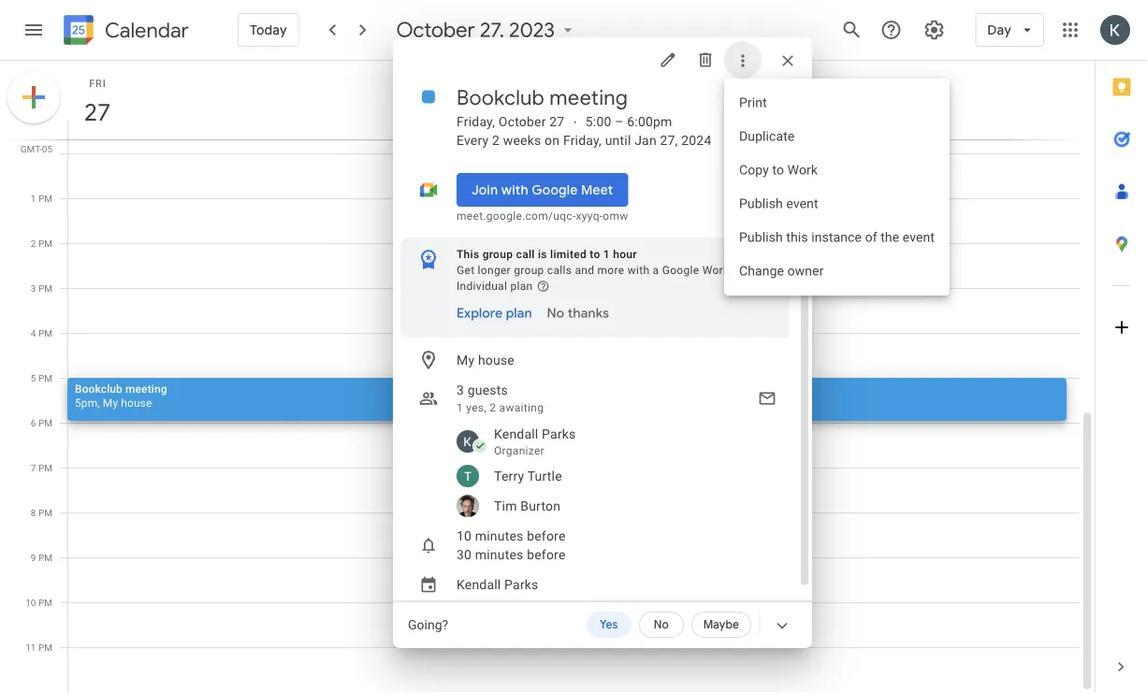 Task type: vqa. For each thing, say whether or not it's contained in the screenshot.
10 inside 10 minutes before 30 minutes before
yes



Task type: locate. For each thing, give the bounding box(es) containing it.
1 vertical spatial meeting
[[125, 382, 167, 395]]

group up longer
[[483, 248, 513, 261]]

bookclub up , at the bottom left of the page
[[75, 382, 123, 395]]

2
[[492, 132, 500, 148], [31, 238, 36, 249], [490, 401, 496, 415]]

more
[[598, 264, 625, 277]]

terry turtle tree item
[[430, 461, 797, 491]]

1 vertical spatial 10
[[26, 597, 36, 608]]

house up guests
[[478, 352, 515, 368]]

1 horizontal spatial to
[[772, 162, 784, 178]]

group down call
[[514, 264, 544, 277]]

9
[[31, 552, 36, 563]]

0 horizontal spatial no
[[547, 305, 565, 322]]

to up and
[[590, 248, 600, 261]]

1 vertical spatial 27,
[[660, 132, 678, 148]]

plan inside button
[[506, 305, 532, 322]]

27
[[83, 97, 109, 128], [550, 114, 565, 129]]

my right , at the bottom left of the page
[[103, 396, 118, 409]]

3 left guests
[[457, 382, 464, 398]]

pm for 11 pm
[[38, 642, 52, 653]]

2 vertical spatial 2
[[490, 401, 496, 415]]

with left the a
[[628, 264, 650, 277]]

1 vertical spatial 2
[[31, 238, 36, 249]]

tim burton
[[494, 498, 561, 514]]

0 horizontal spatial 10
[[26, 597, 36, 608]]

1 horizontal spatial bookclub
[[457, 84, 545, 110]]

bookclub inside bookclub meeting friday, october 27 ⋅ 5:00 – 6:00pm every 2 weeks on friday, until jan 27, 2024
[[457, 84, 545, 110]]

1 vertical spatial october
[[499, 114, 546, 129]]

3 guests 1 yes, 2 awaiting
[[457, 382, 544, 415]]

parks
[[542, 426, 576, 442], [504, 577, 539, 592]]

0 horizontal spatial to
[[590, 248, 600, 261]]

0 horizontal spatial 27,
[[480, 17, 505, 43]]

12
[[26, 148, 36, 159]]

1 horizontal spatial october
[[499, 114, 546, 129]]

0 horizontal spatial 3
[[31, 283, 36, 294]]

bookclub
[[457, 84, 545, 110], [75, 382, 123, 395]]

12 pm from the top
[[38, 642, 52, 653]]

publish down 'copy'
[[739, 196, 783, 211]]

publish for publish this instance of the event
[[739, 230, 783, 245]]

longer
[[478, 264, 511, 277]]

1 vertical spatial house
[[121, 396, 152, 409]]

1 down 12
[[31, 193, 36, 204]]

1 horizontal spatial house
[[478, 352, 515, 368]]

and
[[575, 264, 594, 277]]

1 vertical spatial 1
[[603, 248, 610, 261]]

with up meet.google.com/uqc-
[[501, 182, 529, 198]]

10 inside 27 grid
[[26, 597, 36, 608]]

join
[[472, 182, 498, 198]]

1
[[31, 193, 36, 204], [603, 248, 610, 261], [457, 401, 463, 415]]

2 right yes,
[[490, 401, 496, 415]]

my house button
[[393, 345, 797, 375]]

1 horizontal spatial 27
[[550, 114, 565, 129]]

0 horizontal spatial house
[[121, 396, 152, 409]]

show additional actions image
[[773, 617, 792, 635]]

google up meet.google.com/uqc-xyyq-omw
[[532, 182, 578, 198]]

7
[[31, 462, 36, 474]]

pm for 12 pm
[[38, 148, 52, 159]]

27, right "jan"
[[660, 132, 678, 148]]

2023
[[509, 17, 555, 43]]

pm right the "9"
[[38, 552, 52, 563]]

1 vertical spatial my
[[103, 396, 118, 409]]

0 vertical spatial 1
[[31, 193, 36, 204]]

0 vertical spatial friday,
[[457, 114, 495, 129]]

0 vertical spatial plan
[[510, 280, 533, 293]]

0 horizontal spatial meeting
[[125, 382, 167, 395]]

1 inside 3 guests 1 yes, 2 awaiting
[[457, 401, 463, 415]]

2 minutes from the top
[[475, 547, 524, 562]]

1 vertical spatial kendall
[[457, 577, 501, 592]]

0 vertical spatial minutes
[[475, 528, 524, 544]]

0 vertical spatial event
[[786, 196, 818, 211]]

1 horizontal spatial parks
[[542, 426, 576, 442]]

pm down 9 pm
[[38, 597, 52, 608]]

pm for 5 pm
[[38, 372, 52, 384]]

1 left yes,
[[457, 401, 463, 415]]

27 down fri
[[83, 97, 109, 128]]

this
[[786, 230, 808, 245]]

2024
[[681, 132, 712, 148]]

6 pm from the top
[[38, 372, 52, 384]]

1 horizontal spatial 1
[[457, 401, 463, 415]]

minutes down tim
[[475, 528, 524, 544]]

owner
[[788, 263, 824, 279]]

my up guests
[[457, 352, 475, 368]]

plan down longer
[[510, 280, 533, 293]]

11 pm from the top
[[38, 597, 52, 608]]

1 vertical spatial minutes
[[475, 547, 524, 562]]

0 vertical spatial meeting
[[550, 84, 628, 110]]

1 vertical spatial event
[[903, 230, 935, 245]]

1 horizontal spatial group
[[514, 264, 544, 277]]

10 inside the 10 minutes before 30 minutes before
[[457, 528, 472, 544]]

3 pm from the top
[[38, 238, 52, 249]]

1 inside 27 grid
[[31, 193, 36, 204]]

1 horizontal spatial 27,
[[660, 132, 678, 148]]

5 pm
[[31, 372, 52, 384]]

limited
[[550, 248, 587, 261]]

1 vertical spatial plan
[[506, 305, 532, 322]]

0 vertical spatial 10
[[457, 528, 472, 544]]

october 27, 2023
[[396, 17, 555, 43]]

group inside the get longer group calls and more with a google workspace individual plan
[[514, 264, 544, 277]]

pm for 2 pm
[[38, 238, 52, 249]]

27 left ⋅
[[550, 114, 565, 129]]

kendall inside kendall parks organizer
[[494, 426, 539, 442]]

pm for 8 pm
[[38, 507, 52, 518]]

weeks
[[503, 132, 541, 148]]

1 vertical spatial group
[[514, 264, 544, 277]]

friday,
[[457, 114, 495, 129], [563, 132, 602, 148]]

12 pm
[[26, 148, 52, 159]]

pm down 2 pm on the top of the page
[[38, 283, 52, 294]]

tab list
[[1096, 61, 1147, 641]]

pm
[[38, 148, 52, 159], [38, 193, 52, 204], [38, 238, 52, 249], [38, 283, 52, 294], [38, 328, 52, 339], [38, 372, 52, 384], [38, 417, 52, 429], [38, 462, 52, 474], [38, 507, 52, 518], [38, 552, 52, 563], [38, 597, 52, 608], [38, 642, 52, 653]]

event right the
[[903, 230, 935, 245]]

google right the a
[[662, 264, 699, 277]]

no left thanks
[[547, 305, 565, 322]]

7 pm from the top
[[38, 417, 52, 429]]

1 up more
[[603, 248, 610, 261]]

0 vertical spatial october
[[396, 17, 475, 43]]

terry
[[494, 468, 524, 484]]

no thanks
[[547, 305, 610, 322]]

pm for 6 pm
[[38, 417, 52, 429]]

workspace
[[702, 264, 761, 277]]

1 vertical spatial before
[[527, 547, 566, 562]]

pm right 12
[[38, 148, 52, 159]]

house
[[478, 352, 515, 368], [121, 396, 152, 409]]

1 vertical spatial 3
[[457, 382, 464, 398]]

0 vertical spatial house
[[478, 352, 515, 368]]

0 horizontal spatial parks
[[504, 577, 539, 592]]

1 pm from the top
[[38, 148, 52, 159]]

1 publish from the top
[[739, 196, 783, 211]]

kendall up organizer
[[494, 426, 539, 442]]

meeting inside bookclub meeting 5pm , my house
[[125, 382, 167, 395]]

menu
[[724, 79, 950, 296]]

minutes
[[475, 528, 524, 544], [475, 547, 524, 562]]

meet.google.com/uqc-
[[457, 210, 576, 223]]

10 up 11
[[26, 597, 36, 608]]

pm up 3 pm
[[38, 238, 52, 249]]

bookclub inside bookclub meeting 5pm , my house
[[75, 382, 123, 395]]

with inside the get longer group calls and more with a google workspace individual plan
[[628, 264, 650, 277]]

pm for 3 pm
[[38, 283, 52, 294]]

3 inside 3 guests 1 yes, 2 awaiting
[[457, 382, 464, 398]]

10 pm from the top
[[38, 552, 52, 563]]

0 vertical spatial 27,
[[480, 17, 505, 43]]

meeting inside bookclub meeting friday, october 27 ⋅ 5:00 – 6:00pm every 2 weeks on friday, until jan 27, 2024
[[550, 84, 628, 110]]

kendall down 30
[[457, 577, 501, 592]]

organizer
[[494, 444, 545, 458]]

copy to work
[[739, 162, 818, 178]]

to right 'copy'
[[772, 162, 784, 178]]

1 horizontal spatial no
[[654, 618, 669, 632]]

27 inside column header
[[83, 97, 109, 128]]

3 inside 27 grid
[[31, 283, 36, 294]]

0 horizontal spatial 27
[[83, 97, 109, 128]]

tim burton tree item
[[430, 491, 797, 521]]

5
[[31, 372, 36, 384]]

0 horizontal spatial 1
[[31, 193, 36, 204]]

10 up 30
[[457, 528, 472, 544]]

friday, up every
[[457, 114, 495, 129]]

1 vertical spatial with
[[628, 264, 650, 277]]

pm right 5
[[38, 372, 52, 384]]

6 pm
[[31, 417, 52, 429]]

no thanks button
[[540, 297, 617, 330]]

no right the "yes"
[[654, 618, 669, 632]]

house inside bookclub meeting 5pm , my house
[[121, 396, 152, 409]]

0 vertical spatial kendall
[[494, 426, 539, 442]]

0 vertical spatial 3
[[31, 283, 36, 294]]

7 pm
[[31, 462, 52, 474]]

gmt-05
[[20, 143, 52, 154]]

1 horizontal spatial with
[[628, 264, 650, 277]]

3 up 4
[[31, 283, 36, 294]]

calendar heading
[[101, 17, 189, 44]]

house inside button
[[478, 352, 515, 368]]

friday, down ⋅
[[563, 132, 602, 148]]

no inside no thanks button
[[547, 305, 565, 322]]

2 pm from the top
[[38, 193, 52, 204]]

1 vertical spatial bookclub
[[75, 382, 123, 395]]

0 vertical spatial parks
[[542, 426, 576, 442]]

1 vertical spatial publish
[[739, 230, 783, 245]]

11 pm
[[26, 642, 52, 653]]

1 vertical spatial parks
[[504, 577, 539, 592]]

0 horizontal spatial friday,
[[457, 114, 495, 129]]

0 vertical spatial google
[[532, 182, 578, 198]]

1 horizontal spatial event
[[903, 230, 935, 245]]

0 vertical spatial before
[[527, 528, 566, 544]]

pm right "8" on the left bottom
[[38, 507, 52, 518]]

3 pm
[[31, 283, 52, 294]]

main drawer image
[[22, 19, 45, 41]]

4 pm from the top
[[38, 283, 52, 294]]

0 horizontal spatial october
[[396, 17, 475, 43]]

2 right every
[[492, 132, 500, 148]]

27,
[[480, 17, 505, 43], [660, 132, 678, 148]]

going?
[[408, 617, 448, 633]]

pm for 9 pm
[[38, 552, 52, 563]]

no button
[[639, 612, 684, 638]]

pm right 6
[[38, 417, 52, 429]]

3 for pm
[[31, 283, 36, 294]]

plan right explore
[[506, 305, 532, 322]]

bookclub up weeks
[[457, 84, 545, 110]]

0 vertical spatial group
[[483, 248, 513, 261]]

event
[[786, 196, 818, 211], [903, 230, 935, 245]]

change
[[739, 263, 784, 279]]

parks up organizer
[[542, 426, 576, 442]]

0 vertical spatial 2
[[492, 132, 500, 148]]

1 horizontal spatial my
[[457, 352, 475, 368]]

1 horizontal spatial 3
[[457, 382, 464, 398]]

meeting for bookclub meeting 5pm , my house
[[125, 382, 167, 395]]

5 pm from the top
[[38, 328, 52, 339]]

minutes up 'kendall parks'
[[475, 547, 524, 562]]

2 horizontal spatial 1
[[603, 248, 610, 261]]

1 horizontal spatial friday,
[[563, 132, 602, 148]]

0 horizontal spatial bookclub
[[75, 382, 123, 395]]

event down work
[[786, 196, 818, 211]]

parks down notifications element
[[504, 577, 539, 592]]

no
[[547, 305, 565, 322], [654, 618, 669, 632]]

0 vertical spatial publish
[[739, 196, 783, 211]]

30
[[457, 547, 472, 562]]

10 for 10 pm
[[26, 597, 36, 608]]

calendar element
[[60, 11, 189, 52]]

publish up change
[[739, 230, 783, 245]]

2 publish from the top
[[739, 230, 783, 245]]

to
[[772, 162, 784, 178], [590, 248, 600, 261]]

1 vertical spatial google
[[662, 264, 699, 277]]

27, left 2023
[[480, 17, 505, 43]]

pm right 11
[[38, 642, 52, 653]]

0 vertical spatial no
[[547, 305, 565, 322]]

1 vertical spatial no
[[654, 618, 669, 632]]

bookclub meeting 5pm , my house
[[75, 382, 167, 409]]

9 pm from the top
[[38, 507, 52, 518]]

no inside button
[[654, 618, 669, 632]]

2 vertical spatial 1
[[457, 401, 463, 415]]

0 vertical spatial my
[[457, 352, 475, 368]]

8 pm from the top
[[38, 462, 52, 474]]

1 horizontal spatial 10
[[457, 528, 472, 544]]

duplicate
[[739, 129, 795, 144]]

house right , at the bottom left of the page
[[121, 396, 152, 409]]

pm right 4
[[38, 328, 52, 339]]

pm right 7 in the left of the page
[[38, 462, 52, 474]]

my
[[457, 352, 475, 368], [103, 396, 118, 409]]

1 horizontal spatial google
[[662, 264, 699, 277]]

parks inside kendall parks organizer
[[542, 426, 576, 442]]

pm for 7 pm
[[38, 462, 52, 474]]

calendar
[[105, 17, 189, 44]]

11
[[26, 642, 36, 653]]

google
[[532, 182, 578, 198], [662, 264, 699, 277]]

my house
[[457, 352, 515, 368]]

0 vertical spatial bookclub
[[457, 84, 545, 110]]

kendall parks organizer
[[494, 426, 576, 458]]

before
[[527, 528, 566, 544], [527, 547, 566, 562]]

1 horizontal spatial meeting
[[550, 84, 628, 110]]

october
[[396, 17, 475, 43], [499, 114, 546, 129]]

0 horizontal spatial my
[[103, 396, 118, 409]]

2 up 3 pm
[[31, 238, 36, 249]]

pm up 2 pm on the top of the page
[[38, 193, 52, 204]]

individual
[[457, 280, 507, 293]]

9 pm
[[31, 552, 52, 563]]

meeting
[[550, 84, 628, 110], [125, 382, 167, 395]]

0 vertical spatial with
[[501, 182, 529, 198]]

notifications element
[[457, 527, 566, 564]]



Task type: describe. For each thing, give the bounding box(es) containing it.
copy
[[739, 162, 769, 178]]

publish this instance of the event
[[739, 230, 935, 245]]

bookclub meeting friday, october 27 ⋅ 5:00 – 6:00pm every 2 weeks on friday, until jan 27, 2024
[[457, 84, 712, 148]]

bookclub for bookclub meeting friday, october 27 ⋅ 5:00 – 6:00pm every 2 weeks on friday, until jan 27, 2024
[[457, 84, 545, 110]]

delete event image
[[696, 51, 715, 69]]

fri
[[89, 77, 106, 89]]

kendall for kendall parks organizer
[[494, 426, 539, 442]]

fri 27
[[83, 77, 109, 128]]

pm for 1 pm
[[38, 193, 52, 204]]

meeting for bookclub meeting friday, october 27 ⋅ 5:00 – 6:00pm every 2 weeks on friday, until jan 27, 2024
[[550, 84, 628, 110]]

settings menu image
[[923, 19, 945, 41]]

work
[[788, 162, 818, 178]]

call
[[516, 248, 535, 261]]

2 inside bookclub meeting friday, october 27 ⋅ 5:00 – 6:00pm every 2 weeks on friday, until jan 27, 2024
[[492, 132, 500, 148]]

kendall for kendall parks
[[457, 577, 501, 592]]

jan
[[635, 132, 657, 148]]

no for no thanks
[[547, 305, 565, 322]]

pm for 10 pm
[[38, 597, 52, 608]]

print
[[739, 95, 767, 110]]

2 before from the top
[[527, 547, 566, 562]]

parks for kendall parks organizer
[[542, 426, 576, 442]]

kendall parks, attending, organizer tree item
[[430, 422, 797, 461]]

calls
[[547, 264, 572, 277]]

⋅
[[572, 114, 578, 129]]

october inside bookclub meeting friday, october 27 ⋅ 5:00 – 6:00pm every 2 weeks on friday, until jan 27, 2024
[[499, 114, 546, 129]]

join with google meet
[[472, 182, 613, 198]]

gmt-
[[20, 143, 42, 154]]

hour
[[613, 248, 637, 261]]

no for no
[[654, 618, 669, 632]]

on
[[545, 132, 560, 148]]

27 inside bookclub meeting friday, october 27 ⋅ 5:00 – 6:00pm every 2 weeks on friday, until jan 27, 2024
[[550, 114, 565, 129]]

meet.google.com/uqc-xyyq-omw
[[457, 210, 629, 223]]

my inside bookclub meeting 5pm , my house
[[103, 396, 118, 409]]

a
[[653, 264, 659, 277]]

0 horizontal spatial with
[[501, 182, 529, 198]]

10 pm
[[26, 597, 52, 608]]

get longer group calls and more with a google workspace individual plan
[[457, 264, 761, 293]]

today
[[250, 22, 287, 38]]

6
[[31, 417, 36, 429]]

27 grid
[[0, 61, 1095, 693]]

publish for publish event
[[739, 196, 783, 211]]

xyyq-
[[576, 210, 603, 223]]

support image
[[880, 19, 902, 41]]

awaiting
[[499, 401, 544, 415]]

kendall parks
[[457, 577, 539, 592]]

explore plan button
[[449, 297, 540, 330]]

0 horizontal spatial google
[[532, 182, 578, 198]]

10 minutes before 30 minutes before
[[457, 528, 566, 562]]

omw
[[603, 210, 629, 223]]

5:00
[[586, 114, 612, 129]]

change owner
[[739, 263, 824, 279]]

menu containing print
[[724, 79, 950, 296]]

05
[[42, 143, 52, 154]]

instance
[[812, 230, 862, 245]]

every
[[457, 132, 489, 148]]

today button
[[238, 7, 299, 52]]

1 before from the top
[[527, 528, 566, 544]]

3 for guests
[[457, 382, 464, 398]]

of
[[865, 230, 877, 245]]

0 horizontal spatial event
[[786, 196, 818, 211]]

2 inside 3 guests 1 yes, 2 awaiting
[[490, 401, 496, 415]]

2 pm
[[31, 238, 52, 249]]

the
[[881, 230, 900, 245]]

parks for kendall parks
[[504, 577, 539, 592]]

pm for 4 pm
[[38, 328, 52, 339]]

0 horizontal spatial group
[[483, 248, 513, 261]]

1 vertical spatial to
[[590, 248, 600, 261]]

this group call is limited to 1 hour
[[457, 248, 637, 261]]

6:00pm
[[627, 114, 672, 129]]

–
[[615, 114, 624, 129]]

maybe
[[703, 618, 739, 632]]

plan inside the get longer group calls and more with a google workspace individual plan
[[510, 280, 533, 293]]

google inside the get longer group calls and more with a google workspace individual plan
[[662, 264, 699, 277]]

until
[[605, 132, 631, 148]]

get
[[457, 264, 475, 277]]

turtle
[[528, 468, 562, 484]]

bookclub meeting heading
[[457, 84, 628, 110]]

maybe button
[[691, 612, 751, 638]]

0 vertical spatial to
[[772, 162, 784, 178]]

4
[[31, 328, 36, 339]]

yes
[[600, 618, 618, 632]]

tim
[[494, 498, 517, 514]]

27 column header
[[67, 61, 1080, 139]]

day
[[988, 22, 1012, 38]]

guests tree
[[386, 422, 797, 521]]

explore
[[457, 305, 503, 322]]

27, inside bookclub meeting friday, october 27 ⋅ 5:00 – 6:00pm every 2 weeks on friday, until jan 27, 2024
[[660, 132, 678, 148]]

my inside button
[[457, 352, 475, 368]]

meet
[[581, 182, 613, 198]]

friday, october 27 element
[[76, 91, 119, 134]]

1 minutes from the top
[[475, 528, 524, 544]]

bookclub for bookclub meeting 5pm , my house
[[75, 382, 123, 395]]

yes button
[[587, 612, 631, 638]]

,
[[98, 396, 100, 409]]

day button
[[975, 7, 1044, 52]]

1 vertical spatial friday,
[[563, 132, 602, 148]]

terry turtle
[[494, 468, 562, 484]]

1 pm
[[31, 193, 52, 204]]

5pm
[[75, 396, 98, 409]]

guests
[[468, 382, 508, 398]]

10 for 10 minutes before 30 minutes before
[[457, 528, 472, 544]]

thanks
[[568, 305, 610, 322]]

october 27, 2023 button
[[389, 17, 585, 43]]

explore plan
[[457, 305, 532, 322]]

2 inside grid
[[31, 238, 36, 249]]

burton
[[521, 498, 561, 514]]

8 pm
[[31, 507, 52, 518]]

publish event
[[739, 196, 818, 211]]

yes,
[[466, 401, 487, 415]]



